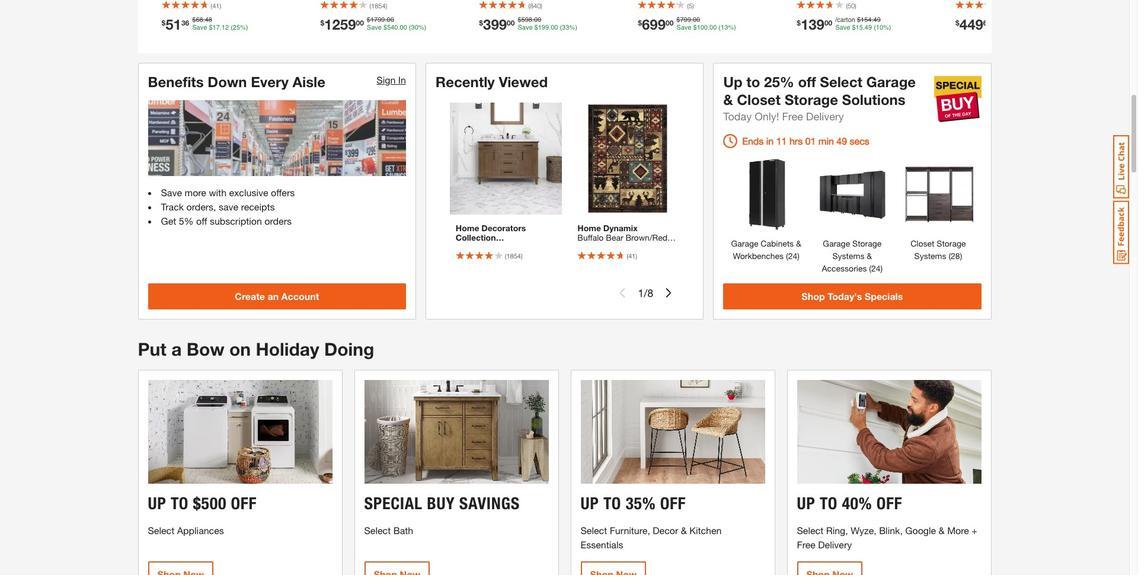 Task type: vqa. For each thing, say whether or not it's contained in the screenshot.
was
no



Task type: locate. For each thing, give the bounding box(es) containing it.
home up sonoma
[[456, 223, 479, 233]]

0 horizontal spatial to
[[171, 494, 189, 514]]

select
[[820, 73, 863, 90], [148, 525, 175, 536], [364, 525, 391, 536], [581, 525, 607, 536], [797, 525, 824, 536]]

40%
[[842, 494, 873, 514]]

( 24 ) for &
[[867, 263, 883, 273]]

0 horizontal spatial 1854
[[371, 2, 386, 10]]

1 horizontal spatial home
[[578, 223, 601, 233]]

)
[[220, 2, 221, 10], [386, 2, 387, 10], [541, 2, 543, 10], [693, 2, 694, 10], [855, 2, 857, 10], [798, 251, 800, 261], [961, 251, 963, 261], [521, 252, 523, 260], [636, 252, 637, 260], [881, 263, 883, 273]]

2 to from the left
[[604, 494, 622, 514]]

0 horizontal spatial ft.
[[578, 242, 585, 252]]

in right h
[[500, 261, 507, 271]]

select for up to 35% off
[[581, 525, 607, 536]]

workbenches
[[733, 251, 784, 261]]

/
[[644, 287, 648, 300]]

00 right the 799
[[693, 16, 700, 24]]

systems
[[833, 251, 865, 261], [915, 251, 947, 261]]

doing
[[324, 338, 374, 360]]

48
[[205, 16, 212, 24], [489, 242, 499, 252]]

$ left the 154
[[852, 24, 856, 32]]

15
[[856, 24, 863, 32]]

save left 15
[[836, 24, 851, 32]]

399
[[483, 16, 507, 33]]

00 right 100
[[710, 24, 717, 32]]

1 horizontal spatial ft.
[[601, 242, 608, 252]]

&
[[724, 91, 733, 108], [796, 238, 802, 248], [867, 251, 872, 261], [681, 525, 687, 536], [939, 525, 945, 536]]

13
[[721, 24, 728, 32]]

1 vertical spatial 1854
[[507, 252, 521, 260]]

( 41 ) down brown/red
[[627, 252, 637, 260]]

save inside $ 139 00 /carton $ 154 . 49 save $ 15 . 49 ( 10 %)
[[836, 24, 851, 32]]

$ 399 00 $ 598 . 00 save $ 199 . 00 ( 33 %)
[[479, 16, 578, 33]]

$ 449 65
[[956, 16, 992, 33]]

wyze,
[[851, 525, 877, 536]]

$ 51 36 $ 68 . 48 save $ 17 . 12 ( 25 %)
[[162, 16, 248, 33]]

0 vertical spatial ( 24 )
[[784, 251, 800, 261]]

41 left area
[[629, 252, 636, 260]]

decor
[[653, 525, 679, 536]]

+
[[972, 525, 978, 536]]

ft. left 7
[[578, 242, 585, 252]]

benefits
[[148, 73, 204, 90]]

2 horizontal spatial storage
[[937, 238, 966, 248]]

bath up top
[[456, 261, 473, 271]]

d
[[456, 252, 462, 262]]

bath down special
[[394, 525, 413, 536]]

to up select appliances
[[171, 494, 189, 514]]

in. right 22
[[540, 242, 549, 252]]

accessories
[[822, 263, 867, 273]]

storage up ( 28 )
[[937, 238, 966, 248]]

2 horizontal spatial up
[[797, 494, 816, 514]]

0 vertical spatial bath
[[456, 261, 473, 271]]

1 vertical spatial 48
[[489, 242, 499, 252]]

( 1854 ) up the almond
[[505, 252, 523, 260]]

home inside home dynamix buffalo bear brown/red 5 ft. x 7 ft. indoor area rug
[[578, 223, 601, 233]]

special buy savings
[[364, 494, 520, 514]]

save inside $ 399 00 $ 598 . 00 save $ 199 . 00 ( 33 %)
[[518, 24, 533, 32]]

systems inside closet storage systems
[[915, 251, 947, 261]]

1 vertical spatial ( 24 )
[[867, 263, 883, 273]]

2 horizontal spatial to
[[820, 494, 838, 514]]

$ right /carton
[[858, 16, 861, 24]]

account
[[281, 290, 319, 302]]

41
[[212, 2, 220, 10], [629, 252, 636, 260]]

1 horizontal spatial off
[[660, 494, 686, 514]]

save inside $ 699 00 $ 799 . 00 save $ 100 . 00 ( 13 %)
[[677, 24, 692, 32]]

in
[[767, 135, 774, 146], [500, 261, 507, 271]]

$ left 30 at the left top of the page
[[384, 24, 387, 32]]

systems left 28
[[915, 251, 947, 261]]

48 right "68"
[[205, 16, 212, 24]]

& up the accessories
[[867, 251, 872, 261]]

1854
[[371, 2, 386, 10], [507, 252, 521, 260]]

0 horizontal spatial systems
[[833, 251, 865, 261]]

systems for garage
[[833, 251, 865, 261]]

( 840 )
[[529, 2, 543, 10]]

garage for garage storage systems & accessories
[[823, 238, 851, 248]]

1 horizontal spatial off
[[798, 73, 816, 90]]

hrs
[[790, 135, 803, 146]]

1 horizontal spatial 49
[[865, 24, 872, 32]]

( 24 ) down "cabinets" in the top of the page
[[784, 251, 800, 261]]

subscription
[[210, 215, 262, 226]]

offers
[[271, 187, 295, 198]]

with up save
[[209, 187, 227, 198]]

& inside "up to 25% off select garage & closet storage solutions today only! free delivery"
[[724, 91, 733, 108]]

x for 7
[[588, 242, 592, 252]]

an
[[268, 290, 279, 302]]

1 horizontal spatial 24
[[872, 263, 881, 273]]

49 right min
[[837, 135, 848, 146]]

$ left the 799
[[638, 18, 642, 27]]

& inside select furniture, decor & kitchen essentials
[[681, 525, 687, 536]]

2 %) from the left
[[419, 24, 427, 32]]

single
[[502, 252, 525, 262]]

off
[[231, 494, 257, 514], [660, 494, 686, 514], [877, 494, 903, 514]]

0 vertical spatial with
[[209, 187, 227, 198]]

49 right the 154
[[874, 16, 881, 24]]

1 systems from the left
[[833, 251, 865, 261]]

$ 139 00 /carton $ 154 . 49 save $ 15 . 49 ( 10 %)
[[797, 16, 892, 33]]

1 horizontal spatial bath
[[456, 261, 473, 271]]

every
[[251, 73, 289, 90]]

this is the first slide image
[[618, 288, 628, 298]]

( 24 ) up shop today's specials
[[867, 263, 883, 273]]

x right d
[[464, 252, 468, 262]]

1 horizontal spatial 41
[[629, 252, 636, 260]]

1 horizontal spatial ( 1854 )
[[505, 252, 523, 260]]

0 horizontal spatial with
[[209, 187, 227, 198]]

special buy logo image
[[934, 75, 982, 123]]

save right 36
[[192, 24, 207, 32]]

3 %) from the left
[[570, 24, 578, 32]]

savings
[[460, 494, 520, 514]]

7
[[594, 242, 599, 252]]

home for buffalo
[[578, 223, 601, 233]]

( inside $ 51 36 $ 68 . 48 save $ 17 . 12 ( 25 %)
[[231, 24, 233, 32]]

2 up from the left
[[581, 494, 599, 514]]

0 horizontal spatial bath
[[394, 525, 413, 536]]

139
[[801, 16, 825, 33]]

1 horizontal spatial 48
[[489, 242, 499, 252]]

to left 35% at the bottom
[[604, 494, 622, 514]]

$ right 699
[[677, 16, 681, 24]]

1 horizontal spatial up
[[581, 494, 599, 514]]

%) for 699
[[728, 24, 736, 32]]

%) right '12'
[[240, 24, 248, 32]]

01
[[806, 135, 816, 146]]

save left 199
[[518, 24, 533, 32]]

storage up the accessories
[[853, 238, 882, 248]]

11
[[777, 135, 787, 146]]

1854 up the almond
[[507, 252, 521, 260]]

1 off from the left
[[231, 494, 257, 514]]

select inside select furniture, decor & kitchen essentials
[[581, 525, 607, 536]]

garage inside the garage cabinets & workbenches
[[732, 238, 759, 248]]

24 for garage storage systems & accessories
[[872, 263, 881, 273]]

0 horizontal spatial off
[[196, 215, 207, 226]]

00 inside $ 139 00 /carton $ 154 . 49 save $ 15 . 49 ( 10 %)
[[825, 18, 833, 27]]

garage up solutions
[[867, 73, 916, 90]]

%) inside $ 51 36 $ 68 . 48 save $ 17 . 12 ( 25 %)
[[240, 24, 248, 32]]

24 down "cabinets" in the top of the page
[[789, 251, 798, 261]]

%) right 199
[[570, 24, 578, 32]]

select down special
[[364, 525, 391, 536]]

0 horizontal spatial in
[[500, 261, 507, 271]]

up up select appliances
[[148, 494, 166, 514]]

garage up 'workbenches'
[[732, 238, 759, 248]]

1 horizontal spatial to
[[604, 494, 622, 514]]

0 horizontal spatial ( 24 )
[[784, 251, 800, 261]]

1 to from the left
[[171, 494, 189, 514]]

1 vertical spatial in
[[500, 261, 507, 271]]

garage storage systems & accessories product image image
[[816, 158, 889, 231]]

1 horizontal spatial x
[[522, 242, 526, 252]]

storage up free delivery
[[785, 91, 839, 108]]

save for 1259
[[367, 24, 382, 32]]

select for special buy savings
[[364, 525, 391, 536]]

10
[[876, 24, 884, 32]]

closet storage systems
[[911, 238, 966, 261]]

0 horizontal spatial 48
[[205, 16, 212, 24]]

%) inside $ 699 00 $ 799 . 00 save $ 100 . 00 ( 13 %)
[[728, 24, 736, 32]]

3 up from the left
[[797, 494, 816, 514]]

garage for garage cabinets & workbenches
[[732, 238, 759, 248]]

image for up to $500 off image
[[148, 380, 332, 484]]

up to 25% off select garage & closet storage solutions today only! free delivery
[[724, 73, 916, 123]]

( 1854 )
[[370, 2, 387, 10], [505, 252, 523, 260]]

1 %) from the left
[[240, 24, 248, 32]]

rug
[[656, 242, 671, 252]]

garage inside "garage storage systems & accessories"
[[823, 238, 851, 248]]

in. left w
[[501, 242, 510, 252]]

in left 11 at the top
[[767, 135, 774, 146]]

& right "cabinets" in the top of the page
[[796, 238, 802, 248]]

(
[[211, 2, 212, 10], [370, 2, 371, 10], [529, 2, 530, 10], [688, 2, 689, 10], [846, 2, 848, 10], [231, 24, 233, 32], [409, 24, 411, 32], [560, 24, 562, 32], [719, 24, 721, 32], [874, 24, 876, 32], [786, 251, 789, 261], [949, 251, 951, 261], [505, 252, 507, 260], [627, 252, 629, 260], [870, 263, 872, 273]]

%) right the 154
[[884, 24, 892, 32]]

2 off from the left
[[660, 494, 686, 514]]

1 horizontal spatial garage
[[823, 238, 851, 248]]

almond
[[509, 261, 538, 271]]

1 horizontal spatial systems
[[915, 251, 947, 261]]

& inside 'select ring, wyze, blink, google & more + free delivery'
[[939, 525, 945, 536]]

& left more
[[939, 525, 945, 536]]

49 right 15
[[865, 24, 872, 32]]

create
[[235, 290, 265, 302]]

00 left /carton
[[825, 18, 833, 27]]

25%
[[764, 73, 795, 90]]

1 vertical spatial closet
[[911, 238, 935, 248]]

decorators
[[482, 223, 526, 233]]

in inside home decorators collection sonoma 48 in. w x 22 in. d x 34 in. h single sink bath vanity in almond latte with carrara marble top
[[500, 261, 507, 271]]

off up blink,
[[877, 494, 903, 514]]

save for 51
[[192, 24, 207, 32]]

save left 100
[[677, 24, 692, 32]]

to up ring,
[[820, 494, 838, 514]]

up for up to 40% off
[[797, 494, 816, 514]]

select left appliances
[[148, 525, 175, 536]]

0 horizontal spatial off
[[231, 494, 257, 514]]

%) inside $ 139 00 /carton $ 154 . 49 save $ 15 . 49 ( 10 %)
[[884, 24, 892, 32]]

0 vertical spatial ( 1854 )
[[370, 2, 387, 10]]

vanity
[[476, 261, 498, 271]]

0 horizontal spatial 49
[[837, 135, 848, 146]]

0 horizontal spatial 24
[[789, 251, 798, 261]]

secs
[[850, 135, 870, 146]]

.
[[203, 16, 205, 24], [385, 16, 387, 24], [533, 16, 534, 24], [691, 16, 693, 24], [872, 16, 874, 24], [220, 24, 222, 32], [398, 24, 400, 32], [549, 24, 551, 32], [708, 24, 710, 32], [863, 24, 865, 32]]

orders,
[[186, 201, 216, 212]]

with
[[209, 187, 227, 198], [477, 271, 492, 281]]

1259
[[324, 16, 356, 33]]

%) right 540
[[419, 24, 427, 32]]

track
[[161, 201, 184, 212]]

2 horizontal spatial garage
[[867, 73, 916, 90]]

off right the 25%
[[798, 73, 816, 90]]

0 vertical spatial 1854
[[371, 2, 386, 10]]

in. left h
[[482, 252, 491, 262]]

3 to from the left
[[820, 494, 838, 514]]

x for 22
[[522, 242, 526, 252]]

1 horizontal spatial with
[[477, 271, 492, 281]]

0 horizontal spatial ( 41 )
[[211, 2, 221, 10]]

garage up the accessories
[[823, 238, 851, 248]]

& inside "garage storage systems & accessories"
[[867, 251, 872, 261]]

sonoma 48 in. w x 22 in. d x 34 in. h single sink bath vanity in almond latte with carrara marble top image
[[450, 102, 562, 215]]

off for up to 40% off
[[877, 494, 903, 514]]

$ right "68"
[[209, 24, 213, 32]]

2 ft. from the left
[[601, 242, 608, 252]]

save inside $ 1259 00 $ 1799 . 00 save $ 540 . 00 ( 30 %)
[[367, 24, 382, 32]]

off down orders,
[[196, 215, 207, 226]]

0 horizontal spatial storage
[[785, 91, 839, 108]]

up for up to 35% off
[[581, 494, 599, 514]]

( 1854 ) up 1799
[[370, 2, 387, 10]]

5 right brown/red
[[670, 233, 675, 243]]

36
[[181, 18, 189, 27]]

with inside home decorators collection sonoma 48 in. w x 22 in. d x 34 in. h single sink bath vanity in almond latte with carrara marble top
[[477, 271, 492, 281]]

0 horizontal spatial in.
[[482, 252, 491, 262]]

48 inside home decorators collection sonoma 48 in. w x 22 in. d x 34 in. h single sink bath vanity in almond latte with carrara marble top
[[489, 242, 499, 252]]

save up track
[[161, 187, 182, 198]]

delivery
[[819, 539, 852, 550]]

blink,
[[880, 525, 903, 536]]

0 vertical spatial 5
[[689, 2, 693, 10]]

storage for closet storage systems
[[937, 238, 966, 248]]

storage for garage storage systems & accessories
[[853, 238, 882, 248]]

( 28 )
[[947, 251, 963, 261]]

select up solutions
[[820, 73, 863, 90]]

1 horizontal spatial in.
[[501, 242, 510, 252]]

x right w
[[522, 242, 526, 252]]

2 systems from the left
[[915, 251, 947, 261]]

up up the essentials
[[581, 494, 599, 514]]

0 horizontal spatial home
[[456, 223, 479, 233]]

3 off from the left
[[877, 494, 903, 514]]

0 vertical spatial off
[[798, 73, 816, 90]]

1
[[638, 287, 644, 300]]

0 vertical spatial 48
[[205, 16, 212, 24]]

image for up to 40% off image
[[797, 380, 982, 484]]

ft. right 7
[[601, 242, 608, 252]]

bath inside home decorators collection sonoma 48 in. w x 22 in. d x 34 in. h single sink bath vanity in almond latte with carrara marble top
[[456, 261, 473, 271]]

( 50 )
[[846, 2, 857, 10]]

buffalo
[[578, 233, 604, 243]]

x left 7
[[588, 242, 592, 252]]

1 vertical spatial with
[[477, 271, 492, 281]]

2 horizontal spatial off
[[877, 494, 903, 514]]

& right decor
[[681, 525, 687, 536]]

24
[[789, 251, 798, 261], [872, 263, 881, 273]]

indoor
[[611, 242, 635, 252]]

latte
[[456, 271, 475, 281]]

off right "$500"
[[231, 494, 257, 514]]

1 vertical spatial off
[[196, 215, 207, 226]]

closet storage systems product image image
[[902, 158, 976, 231]]

free
[[797, 539, 816, 550]]

bear
[[606, 233, 624, 243]]

systems inside "garage storage systems & accessories"
[[833, 251, 865, 261]]

home up 7
[[578, 223, 601, 233]]

2 horizontal spatial in.
[[540, 242, 549, 252]]

storage inside "garage storage systems & accessories"
[[853, 238, 882, 248]]

5 up the 799
[[689, 2, 693, 10]]

0 horizontal spatial 5
[[670, 233, 675, 243]]

( 41 ) up $ 51 36 $ 68 . 48 save $ 17 . 12 ( 25 %)
[[211, 2, 221, 10]]

home inside home decorators collection sonoma 48 in. w x 22 in. d x 34 in. h single sink bath vanity in almond latte with carrara marble top
[[456, 223, 479, 233]]

1854 up 1799
[[371, 2, 386, 10]]

( inside $ 139 00 /carton $ 154 . 49 save $ 15 . 49 ( 10 %)
[[874, 24, 876, 32]]

1 up from the left
[[148, 494, 166, 514]]

x inside home dynamix buffalo bear brown/red 5 ft. x 7 ft. indoor area rug
[[588, 242, 592, 252]]

%) inside $ 1259 00 $ 1799 . 00 save $ 540 . 00 ( 30 %)
[[419, 24, 427, 32]]

1 horizontal spatial ( 24 )
[[867, 263, 883, 273]]

41 up $ 51 36 $ 68 . 48 save $ 17 . 12 ( 25 %)
[[212, 2, 220, 10]]

1 vertical spatial 24
[[872, 263, 881, 273]]

%) for 51
[[240, 24, 248, 32]]

0 vertical spatial closet
[[737, 91, 781, 108]]

$ right the 799
[[694, 24, 697, 32]]

1 horizontal spatial in
[[767, 135, 774, 146]]

48 up vanity
[[489, 242, 499, 252]]

2 home from the left
[[578, 223, 601, 233]]

up for up to $500 off
[[148, 494, 166, 514]]

$ left /carton
[[797, 18, 801, 27]]

1 horizontal spatial closet
[[911, 238, 935, 248]]

1 home from the left
[[456, 223, 479, 233]]

28
[[951, 251, 961, 261]]

systems up the accessories
[[833, 251, 865, 261]]

1 horizontal spatial ( 41 )
[[627, 252, 637, 260]]

carrara
[[495, 271, 522, 281]]

up to 40% off
[[797, 494, 903, 514]]

with right latte
[[477, 271, 492, 281]]

840
[[530, 2, 541, 10]]

select inside 'select ring, wyze, blink, google & more + free delivery'
[[797, 525, 824, 536]]

save inside $ 51 36 $ 68 . 48 save $ 17 . 12 ( 25 %)
[[192, 24, 207, 32]]

storage inside closet storage systems
[[937, 238, 966, 248]]

$ left 65
[[956, 18, 960, 27]]

1 vertical spatial 5
[[670, 233, 675, 243]]

dynamix
[[604, 223, 638, 233]]

save left 540
[[367, 24, 382, 32]]

4 %) from the left
[[728, 24, 736, 32]]

1 vertical spatial bath
[[394, 525, 413, 536]]

%) right 100
[[728, 24, 736, 32]]

2 horizontal spatial x
[[588, 242, 592, 252]]

0 vertical spatial 24
[[789, 251, 798, 261]]

%) inside $ 399 00 $ 598 . 00 save $ 199 . 00 ( 33 %)
[[570, 24, 578, 32]]

up up free
[[797, 494, 816, 514]]

1 vertical spatial ( 1854 )
[[505, 252, 523, 260]]

00 left 598
[[507, 18, 515, 27]]

0 horizontal spatial closet
[[737, 91, 781, 108]]

& down up
[[724, 91, 733, 108]]

0 horizontal spatial 41
[[212, 2, 220, 10]]

( inside $ 699 00 $ 799 . 00 save $ 100 . 00 ( 13 %)
[[719, 24, 721, 32]]

garage cabinets & workbenches product image image
[[730, 158, 803, 231]]

0 horizontal spatial garage
[[732, 238, 759, 248]]

24 right the accessories
[[872, 263, 881, 273]]

save
[[219, 201, 239, 212]]

0 vertical spatial in
[[767, 135, 774, 146]]

0 horizontal spatial up
[[148, 494, 166, 514]]

brown/red
[[626, 233, 668, 243]]

systems for closet
[[915, 251, 947, 261]]

down
[[208, 73, 247, 90]]

closet up today only!
[[737, 91, 781, 108]]

off up decor
[[660, 494, 686, 514]]

1 horizontal spatial storage
[[853, 238, 882, 248]]

5 %) from the left
[[884, 24, 892, 32]]



Task type: describe. For each thing, give the bounding box(es) containing it.
off inside "up to 25% off select garage & closet storage solutions today only! free delivery"
[[798, 73, 816, 90]]

5%
[[179, 215, 194, 226]]

select inside "up to 25% off select garage & closet storage solutions today only! free delivery"
[[820, 73, 863, 90]]

154
[[861, 16, 872, 24]]

benefits down every aisle
[[148, 73, 326, 90]]

00 right 540
[[400, 24, 407, 32]]

$ inside '$ 449 65'
[[956, 18, 960, 27]]

save for 699
[[677, 24, 692, 32]]

garage inside "up to 25% off select garage & closet storage solutions today only! free delivery"
[[867, 73, 916, 90]]

buffalo bear brown/red 5 ft. x 7 ft. indoor area rug image
[[572, 102, 684, 215]]

598
[[522, 16, 533, 24]]

select appliances
[[148, 525, 224, 536]]

00 right 598
[[534, 16, 542, 24]]

sign
[[377, 74, 396, 85]]

closet inside "up to 25% off select garage & closet storage solutions today only! free delivery"
[[737, 91, 781, 108]]

solutions
[[842, 91, 906, 108]]

ends
[[743, 135, 764, 146]]

$ left 540
[[367, 16, 371, 24]]

area
[[637, 242, 654, 252]]

$ left 1799
[[321, 18, 324, 27]]

furniture,
[[610, 525, 650, 536]]

select bath
[[364, 525, 413, 536]]

aisle
[[293, 73, 326, 90]]

0 horizontal spatial ( 1854 )
[[370, 2, 387, 10]]

top
[[456, 280, 469, 290]]

live chat image
[[1114, 135, 1130, 199]]

appliances
[[177, 525, 224, 536]]

select for up to 40% off
[[797, 525, 824, 536]]

off for up to $500 off
[[231, 494, 257, 514]]

special
[[364, 494, 423, 514]]

1 horizontal spatial 1854
[[507, 252, 521, 260]]

to for 35%
[[604, 494, 622, 514]]

$ right 598
[[535, 24, 538, 32]]

collection
[[456, 233, 496, 243]]

cabinets
[[761, 238, 794, 248]]

51
[[166, 16, 181, 33]]

0 vertical spatial ( 41 )
[[211, 2, 221, 10]]

( inside $ 399 00 $ 598 . 00 save $ 199 . 00 ( 33 %)
[[560, 24, 562, 32]]

shop today's specials
[[802, 290, 903, 302]]

w
[[512, 242, 520, 252]]

get
[[161, 215, 176, 226]]

$ right 36
[[192, 16, 196, 24]]

$ left 36
[[162, 18, 166, 27]]

$ left 598
[[479, 18, 483, 27]]

199
[[538, 24, 549, 32]]

& inside the garage cabinets & workbenches
[[796, 238, 802, 248]]

100
[[697, 24, 708, 32]]

00 right 1799
[[387, 16, 394, 24]]

699
[[642, 16, 666, 33]]

34
[[471, 252, 480, 262]]

1 / 8
[[638, 287, 654, 300]]

save more with exclusive offers track orders, save receipts get 5% off subscription orders
[[161, 187, 295, 226]]

5 inside home dynamix buffalo bear brown/red 5 ft. x 7 ft. indoor area rug
[[670, 233, 675, 243]]

min
[[819, 135, 834, 146]]

up to $500 off
[[148, 494, 257, 514]]

00 left the 799
[[666, 18, 674, 27]]

with inside save more with exclusive offers track orders, save receipts get 5% off subscription orders
[[209, 187, 227, 198]]

receipts
[[241, 201, 275, 212]]

48 inside $ 51 36 $ 68 . 48 save $ 17 . 12 ( 25 %)
[[205, 16, 212, 24]]

sign in card banner image
[[148, 100, 406, 176]]

off inside save more with exclusive offers track orders, save receipts get 5% off subscription orders
[[196, 215, 207, 226]]

free delivery
[[783, 110, 844, 123]]

17
[[213, 24, 220, 32]]

ends in 11 hrs 01 min 49 secs
[[743, 135, 870, 146]]

449
[[960, 16, 984, 33]]

feedback link image
[[1114, 200, 1130, 265]]

storage inside "up to 25% off select garage & closet storage solutions today only! free delivery"
[[785, 91, 839, 108]]

to for $500
[[171, 494, 189, 514]]

1 horizontal spatial 5
[[689, 2, 693, 10]]

8
[[648, 287, 654, 300]]

recently viewed
[[436, 73, 548, 90]]

799
[[681, 16, 691, 24]]

65
[[984, 18, 992, 27]]

00 left 1799
[[356, 18, 364, 27]]

in
[[398, 74, 406, 85]]

create an account button
[[148, 283, 406, 309]]

$ right 399
[[518, 16, 522, 24]]

off for up to 35% off
[[660, 494, 686, 514]]

68
[[196, 16, 203, 24]]

marble
[[525, 271, 550, 281]]

2 horizontal spatial 49
[[874, 16, 881, 24]]

up to 35% off
[[581, 494, 686, 514]]

h
[[493, 252, 499, 262]]

to for 40%
[[820, 494, 838, 514]]

garage storage systems & accessories
[[822, 238, 882, 273]]

more
[[185, 187, 206, 198]]

%) for 399
[[570, 24, 578, 32]]

exclusive
[[229, 187, 268, 198]]

image for special buy savings image
[[364, 380, 549, 484]]

create an account
[[235, 290, 319, 302]]

recently
[[436, 73, 495, 90]]

ring,
[[827, 525, 849, 536]]

put a bow on holiday doing
[[138, 338, 374, 360]]

( inside $ 1259 00 $ 1799 . 00 save $ 540 . 00 ( 30 %)
[[409, 24, 411, 32]]

image for up to 35% off image
[[581, 380, 765, 484]]

$ 699 00 $ 799 . 00 save $ 100 . 00 ( 13 %)
[[638, 16, 736, 33]]

50
[[848, 2, 855, 10]]

30
[[411, 24, 419, 32]]

save for 399
[[518, 24, 533, 32]]

00 right 199
[[551, 24, 558, 32]]

to
[[747, 73, 761, 90]]

35%
[[626, 494, 656, 514]]

1 ft. from the left
[[578, 242, 585, 252]]

save inside save more with exclusive offers track orders, save receipts get 5% off subscription orders
[[161, 187, 182, 198]]

sink
[[527, 252, 543, 262]]

more
[[948, 525, 970, 536]]

1799
[[371, 16, 385, 24]]

home for collection
[[456, 223, 479, 233]]

24 for garage cabinets & workbenches
[[789, 251, 798, 261]]

up
[[724, 73, 743, 90]]

22
[[529, 242, 538, 252]]

home decorators collection sonoma 48 in. w x 22 in. d x 34 in. h single sink bath vanity in almond latte with carrara marble top
[[456, 223, 550, 290]]

today only!
[[724, 110, 780, 123]]

kitchen
[[690, 525, 722, 536]]

$500
[[193, 494, 227, 514]]

on
[[229, 338, 251, 360]]

1 vertical spatial 41
[[629, 252, 636, 260]]

%) for 1259
[[419, 24, 427, 32]]

viewed
[[499, 73, 548, 90]]

closet inside closet storage systems
[[911, 238, 935, 248]]

google
[[906, 525, 937, 536]]

select ring, wyze, blink, google & more + free delivery
[[797, 525, 978, 550]]

1 vertical spatial ( 41 )
[[627, 252, 637, 260]]

0 horizontal spatial x
[[464, 252, 468, 262]]

select for up to $500 off
[[148, 525, 175, 536]]

0 vertical spatial 41
[[212, 2, 220, 10]]

( 24 ) for workbenches
[[784, 251, 800, 261]]

next slide image
[[664, 288, 674, 298]]

essentials
[[581, 539, 624, 550]]



